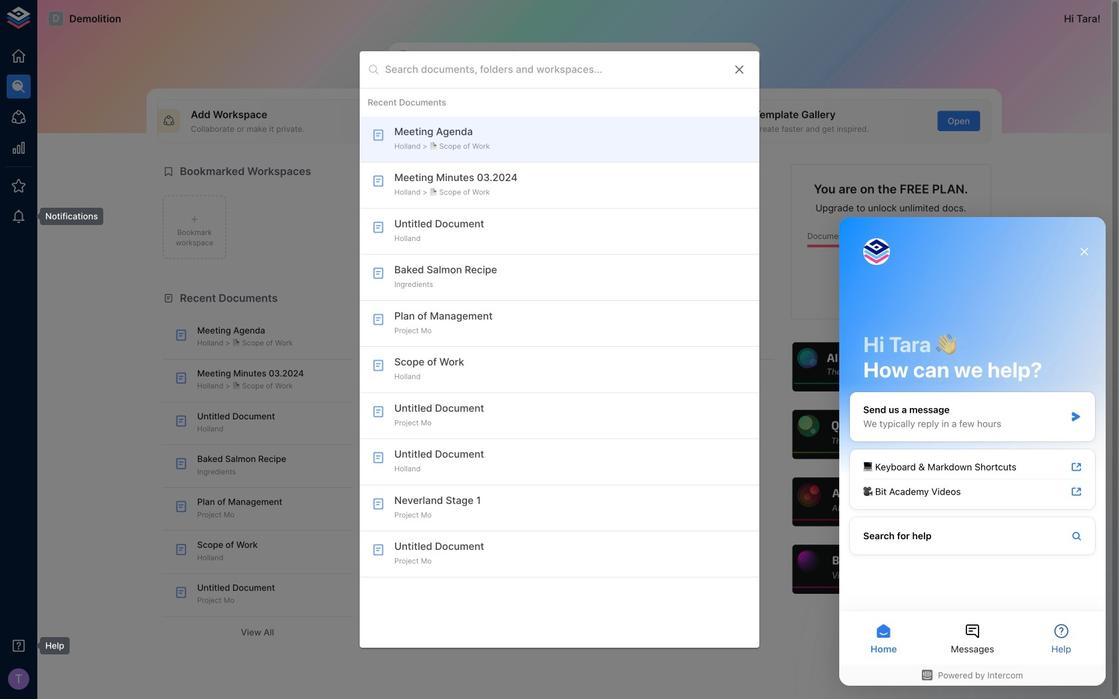 Task type: locate. For each thing, give the bounding box(es) containing it.
0 horizontal spatial dialog
[[360, 51, 760, 648]]

help image
[[791, 341, 992, 394], [791, 408, 992, 461], [791, 476, 992, 529], [791, 543, 992, 596]]

1 vertical spatial tooltip
[[31, 638, 70, 655]]

1 tooltip from the top
[[31, 208, 103, 225]]

2 tooltip from the top
[[31, 638, 70, 655]]

1 help image from the top
[[791, 341, 992, 394]]

2 help image from the top
[[791, 408, 992, 461]]

tooltip
[[31, 208, 103, 225], [31, 638, 70, 655]]

0 vertical spatial tooltip
[[31, 208, 103, 225]]

Search documents, folders and workspaces... text field
[[385, 59, 722, 80]]

4 help image from the top
[[791, 543, 992, 596]]

dialog
[[360, 51, 760, 648], [840, 217, 1106, 686]]

3 help image from the top
[[791, 476, 992, 529]]



Task type: describe. For each thing, give the bounding box(es) containing it.
1 horizontal spatial dialog
[[840, 217, 1106, 686]]



